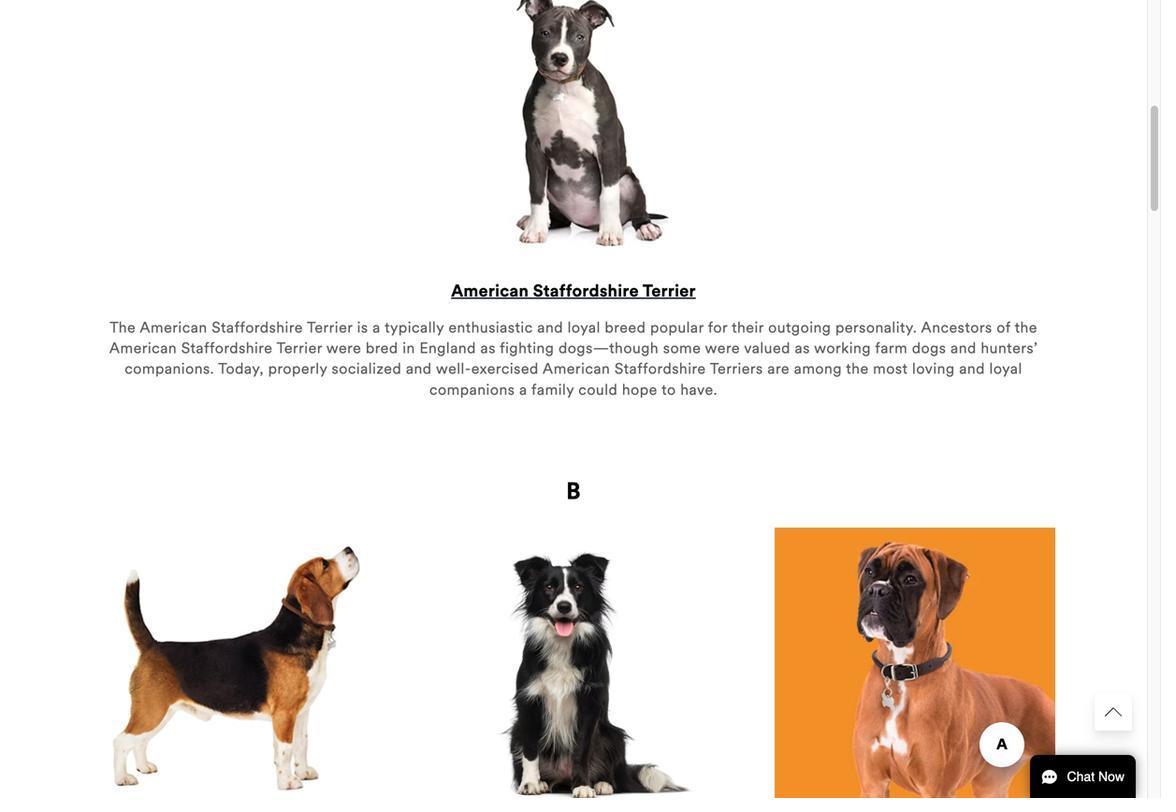 Task type: describe. For each thing, give the bounding box(es) containing it.
have.
[[681, 384, 718, 399]]

terriers
[[710, 363, 764, 378]]

1 vertical spatial loyal
[[990, 363, 1023, 378]]

personality.
[[836, 322, 918, 337]]

american up companions.
[[140, 322, 208, 337]]

the
[[110, 322, 136, 337]]

england
[[420, 342, 476, 357]]

fighting
[[500, 342, 555, 357]]

american up enthusiastic at left
[[451, 284, 529, 301]]

exercised
[[472, 363, 539, 378]]

breed
[[605, 322, 646, 337]]

their
[[732, 322, 764, 337]]

among
[[794, 363, 842, 378]]

properly
[[268, 363, 328, 378]]

family
[[532, 384, 575, 399]]

are
[[768, 363, 790, 378]]

ancestors
[[922, 322, 993, 337]]

today,
[[218, 363, 264, 378]]

b
[[566, 477, 581, 506]]

0 vertical spatial loyal
[[568, 322, 601, 337]]

companions.
[[125, 363, 214, 378]]

0 vertical spatial terrier
[[643, 284, 696, 301]]

2 vertical spatial terrier
[[277, 342, 323, 357]]

to
[[662, 384, 676, 399]]

most
[[874, 363, 908, 378]]

well-
[[436, 363, 472, 378]]

could
[[579, 384, 618, 399]]

and down in
[[406, 363, 432, 378]]

for
[[708, 322, 728, 337]]

american down the the
[[109, 342, 177, 357]]

farm
[[876, 342, 908, 357]]

is
[[357, 322, 368, 337]]

2 were from the left
[[705, 342, 741, 357]]

1 as from the left
[[481, 342, 496, 357]]



Task type: vqa. For each thing, say whether or not it's contained in the screenshot.
The American Staffordshire Terrier is a typically enthusiastic and loyal breed popular for their outgoing personality. Ancestors of the American Staffordshire Terrier were bred in England as fighting dogs—though some were valued as working farm dogs and hunters' companions. Today, properly socialized and well-exercised American Staffordshire Terriers are among the most loving and loyal companions a family could hope to have.
yes



Task type: locate. For each thing, give the bounding box(es) containing it.
2 as from the left
[[795, 342, 811, 357]]

loyal down hunters'
[[990, 363, 1023, 378]]

american up could
[[543, 363, 611, 378]]

1 were from the left
[[326, 342, 362, 357]]

some
[[663, 342, 701, 357]]

valued
[[744, 342, 791, 357]]

as down outgoing
[[795, 342, 811, 357]]

0 horizontal spatial as
[[481, 342, 496, 357]]

in
[[403, 342, 415, 357]]

were
[[326, 342, 362, 357], [705, 342, 741, 357]]

and down ancestors
[[951, 342, 977, 357]]

dogs
[[912, 342, 947, 357]]

and right "loving"
[[960, 363, 986, 378]]

working
[[814, 342, 872, 357]]

companions
[[430, 384, 515, 399]]

1 horizontal spatial were
[[705, 342, 741, 357]]

1 horizontal spatial a
[[520, 384, 528, 399]]

1 vertical spatial a
[[520, 384, 528, 399]]

1 horizontal spatial as
[[795, 342, 811, 357]]

dogs—though
[[559, 342, 659, 357]]

socialized
[[332, 363, 402, 378]]

scroll to top image
[[1106, 704, 1122, 721]]

styled arrow button link
[[1095, 694, 1133, 731]]

the
[[1015, 322, 1038, 337], [846, 363, 869, 378]]

loving
[[913, 363, 955, 378]]

as down enthusiastic at left
[[481, 342, 496, 357]]

popular
[[651, 322, 704, 337]]

0 horizontal spatial were
[[326, 342, 362, 357]]

the down working
[[846, 363, 869, 378]]

1 horizontal spatial the
[[1015, 322, 1038, 337]]

of
[[997, 322, 1011, 337]]

and up fighting
[[538, 322, 564, 337]]

loyal up dogs—though
[[568, 322, 601, 337]]

1 vertical spatial terrier
[[307, 322, 353, 337]]

terrier
[[643, 284, 696, 301], [307, 322, 353, 337], [277, 342, 323, 357]]

0 vertical spatial a
[[373, 322, 381, 337]]

american staffordshire terrier link
[[82, 0, 1066, 319]]

0 vertical spatial the
[[1015, 322, 1038, 337]]

typically
[[385, 322, 444, 337]]

and
[[538, 322, 564, 337], [951, 342, 977, 357], [406, 363, 432, 378], [960, 363, 986, 378]]

american staffordshire terrier
[[451, 284, 696, 301]]

the right the of
[[1015, 322, 1038, 337]]

were down is
[[326, 342, 362, 357]]

were down for
[[705, 342, 741, 357]]

a down exercised
[[520, 384, 528, 399]]

hope
[[622, 384, 658, 399]]

loyal
[[568, 322, 601, 337], [990, 363, 1023, 378]]

bred
[[366, 342, 398, 357]]

a right is
[[373, 322, 381, 337]]

0 horizontal spatial loyal
[[568, 322, 601, 337]]

the american staffordshire terrier is a typically enthusiastic and loyal breed popular for their outgoing personality. ancestors of the american staffordshire terrier were bred in england as fighting dogs—though some were valued as working farm dogs and hunters' companions. today, properly socialized and well-exercised american staffordshire terriers are among the most loving and loyal companions a family could hope to have.
[[109, 322, 1038, 399]]

terrier up the popular
[[643, 284, 696, 301]]

american
[[451, 284, 529, 301], [140, 322, 208, 337], [109, 342, 177, 357], [543, 363, 611, 378]]

staffordshire
[[533, 284, 639, 301], [212, 322, 303, 337], [181, 342, 273, 357], [615, 363, 706, 378]]

as
[[481, 342, 496, 357], [795, 342, 811, 357]]

hunters'
[[981, 342, 1038, 357]]

1 vertical spatial the
[[846, 363, 869, 378]]

enthusiastic
[[449, 322, 533, 337]]

outgoing
[[769, 322, 832, 337]]

terrier left is
[[307, 322, 353, 337]]

1 horizontal spatial loyal
[[990, 363, 1023, 378]]

a
[[373, 322, 381, 337], [520, 384, 528, 399]]

0 horizontal spatial the
[[846, 363, 869, 378]]

terrier up properly
[[277, 342, 323, 357]]

0 horizontal spatial a
[[373, 322, 381, 337]]



